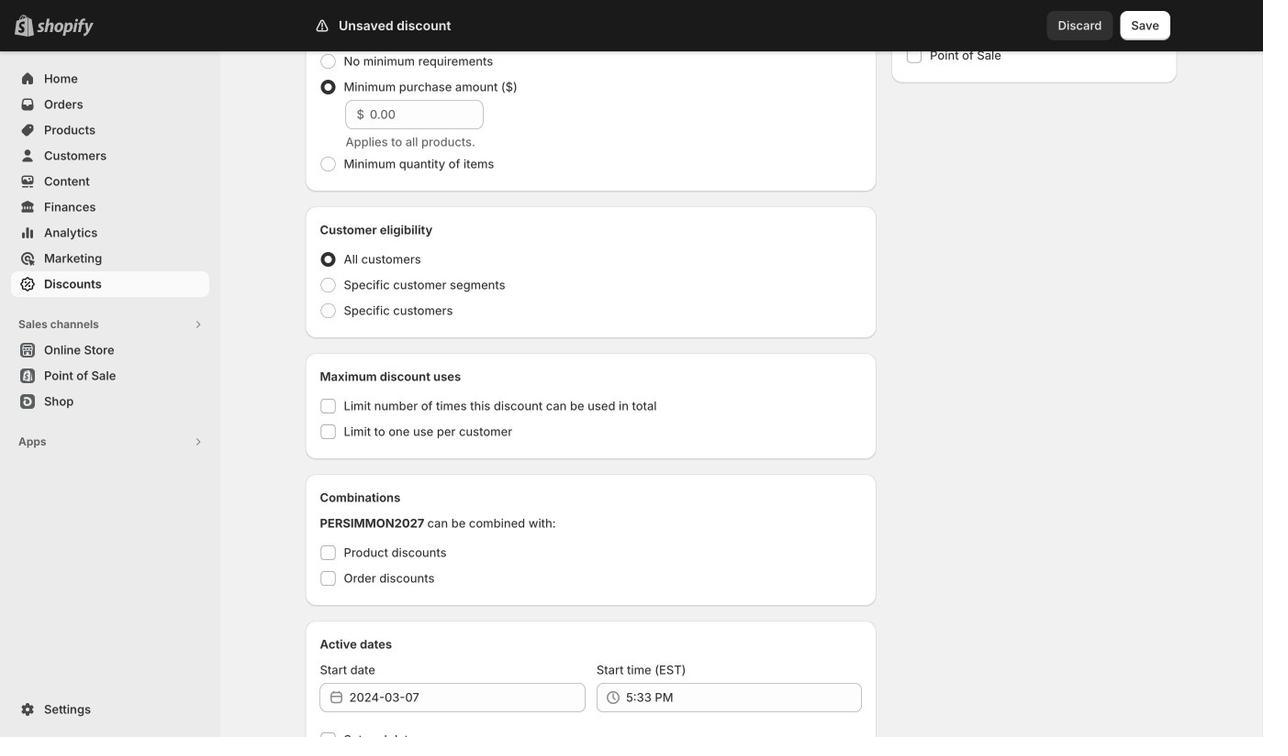 Task type: vqa. For each thing, say whether or not it's contained in the screenshot.
sixth row from the bottom
no



Task type: locate. For each thing, give the bounding box(es) containing it.
shopify image
[[37, 18, 94, 36]]



Task type: describe. For each thing, give the bounding box(es) containing it.
Enter time text field
[[626, 684, 862, 713]]

0.00 text field
[[370, 100, 483, 129]]

YYYY-MM-DD text field
[[349, 684, 585, 713]]



